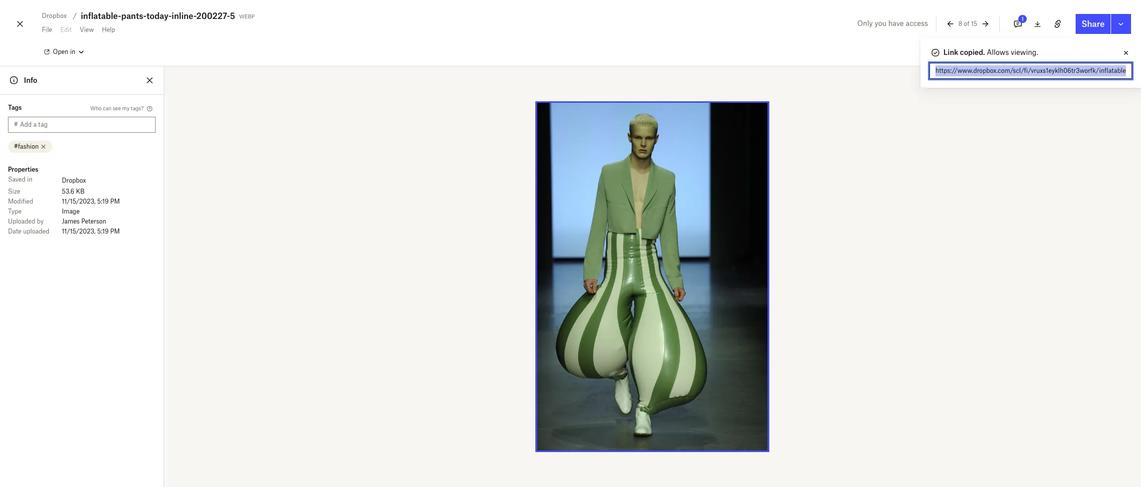 Task type: vqa. For each thing, say whether or not it's contained in the screenshot.


Task type: locate. For each thing, give the bounding box(es) containing it.
2 5:19 from the top
[[97, 228, 109, 235]]

who can see my tags? image
[[146, 105, 154, 113]]

row containing size
[[8, 187, 156, 197]]

1 vertical spatial 11/15/2023,
[[62, 228, 96, 235]]

type
[[8, 208, 22, 215]]

date
[[8, 228, 21, 235]]

row down james peterson
[[8, 227, 156, 237]]

1 11/15/2023, 5:19 pm from the top
[[62, 198, 120, 205]]

row
[[8, 175, 156, 187], [8, 187, 156, 197], [8, 197, 156, 207], [8, 207, 156, 217], [8, 217, 156, 227], [8, 227, 156, 237]]

0 vertical spatial 11/15/2023,
[[62, 198, 96, 205]]

kb
[[76, 188, 85, 195]]

by
[[37, 218, 44, 225]]

link
[[944, 48, 959, 56]]

pm for peterson
[[110, 228, 120, 235]]

1 5:19 from the top
[[97, 198, 109, 205]]

row containing type
[[8, 207, 156, 217]]

2 pm from the top
[[110, 228, 120, 235]]

viewing.
[[1012, 48, 1039, 56]]

5:19
[[97, 198, 109, 205], [97, 228, 109, 235]]

5:19 down peterson
[[97, 228, 109, 235]]

1 vertical spatial pm
[[110, 228, 120, 235]]

properties
[[8, 166, 38, 173]]

share button
[[1076, 14, 1111, 34]]

info
[[24, 76, 37, 84]]

today-
[[147, 11, 172, 21]]

11/15/2023, 5:19 pm
[[62, 198, 120, 205], [62, 228, 120, 235]]

only
[[858, 19, 873, 27]]

access
[[906, 19, 929, 27]]

you
[[875, 19, 887, 27]]

11/15/2023, 5:19 pm down kb
[[62, 198, 120, 205]]

0 vertical spatial pm
[[110, 198, 120, 205]]

in
[[27, 176, 32, 183]]

row containing date uploaded
[[8, 227, 156, 237]]

1 vertical spatial 11/15/2023, 5:19 pm
[[62, 228, 120, 235]]

6 row from the top
[[8, 227, 156, 237]]

row up kb
[[8, 175, 156, 187]]

uploaded by
[[8, 218, 44, 225]]

8
[[959, 20, 963, 27]]

#fashion
[[14, 143, 39, 150]]

3 row from the top
[[8, 197, 156, 207]]

1 vertical spatial 5:19
[[97, 228, 109, 235]]

can
[[103, 105, 111, 111]]

row containing uploaded by
[[8, 217, 156, 227]]

modified
[[8, 198, 33, 205]]

table containing saved in
[[8, 175, 156, 237]]

webp
[[239, 11, 255, 20]]

11/15/2023, 5:19 pm down peterson
[[62, 228, 120, 235]]

5
[[230, 11, 235, 21]]

uploaded
[[8, 218, 35, 225]]

11/15/2023,
[[62, 198, 96, 205], [62, 228, 96, 235]]

james peterson
[[62, 218, 106, 225]]

11/15/2023, 5:19 pm for kb
[[62, 198, 120, 205]]

2 11/15/2023, from the top
[[62, 228, 96, 235]]

inline-
[[172, 11, 197, 21]]

pm
[[110, 198, 120, 205], [110, 228, 120, 235]]

row down "dropbox" link
[[8, 187, 156, 197]]

None field
[[0, 0, 77, 11]]

4 row from the top
[[8, 207, 156, 217]]

2 row from the top
[[8, 187, 156, 197]]

table
[[8, 175, 156, 237]]

11/15/2023, for kb
[[62, 198, 96, 205]]

5:19 up peterson
[[97, 198, 109, 205]]

1 11/15/2023, from the top
[[62, 198, 96, 205]]

row down kb
[[8, 197, 156, 207]]

who can see my tags?
[[90, 105, 144, 111]]

inflatable-
[[81, 11, 121, 21]]

0 vertical spatial 5:19
[[97, 198, 109, 205]]

15
[[972, 20, 978, 27]]

saved
[[8, 176, 26, 183]]

11/15/2023, down kb
[[62, 198, 96, 205]]

11/15/2023, down james peterson
[[62, 228, 96, 235]]

53.6
[[62, 188, 74, 195]]

of
[[965, 20, 970, 27]]

#
[[14, 121, 18, 128]]

row down 'image'
[[8, 217, 156, 227]]

copied.
[[961, 48, 986, 56]]

row up james peterson
[[8, 207, 156, 217]]

uploaded
[[23, 228, 49, 235]]

2 11/15/2023, 5:19 pm from the top
[[62, 228, 120, 235]]

0 vertical spatial 11/15/2023, 5:19 pm
[[62, 198, 120, 205]]

peterson
[[81, 218, 106, 225]]

1 row from the top
[[8, 175, 156, 187]]

1 pm from the top
[[110, 198, 120, 205]]

dropbox link
[[62, 176, 86, 186]]

5 row from the top
[[8, 217, 156, 227]]



Task type: describe. For each thing, give the bounding box(es) containing it.
image
[[62, 208, 80, 215]]

53.6 kb
[[62, 188, 85, 195]]

11/15/2023, 5:19 pm for peterson
[[62, 228, 120, 235]]

5:19 for 53.6 kb
[[97, 198, 109, 205]]

#fashion button
[[8, 141, 53, 153]]

pants-
[[121, 11, 147, 21]]

pm for kb
[[110, 198, 120, 205]]

only you have access
[[858, 19, 929, 27]]

5:19 for james peterson
[[97, 228, 109, 235]]

row containing saved in
[[8, 175, 156, 187]]

dropbox
[[62, 177, 86, 184]]

11/15/2023, for peterson
[[62, 228, 96, 235]]

tags
[[8, 104, 22, 111]]

who
[[90, 105, 102, 111]]

allows
[[988, 48, 1010, 56]]

/
[[73, 11, 77, 20]]

close image
[[14, 16, 26, 32]]

see
[[113, 105, 121, 111]]

/ inflatable-pants-today-inline-200227-5 webp
[[73, 11, 255, 21]]

have
[[889, 19, 904, 27]]

link copied. allows viewing.
[[944, 48, 1039, 56]]

row containing modified
[[8, 197, 156, 207]]

close left sidebar image
[[144, 74, 156, 86]]

tags?
[[131, 105, 144, 111]]

my
[[122, 105, 130, 111]]

8 of 15
[[959, 20, 978, 27]]

size
[[8, 188, 20, 195]]

Link for copy link click text field
[[936, 65, 1127, 76]]

share
[[1082, 19, 1105, 29]]

saved in
[[8, 176, 32, 183]]

200227-
[[197, 11, 230, 21]]

james
[[62, 218, 80, 225]]

date uploaded
[[8, 228, 49, 235]]



